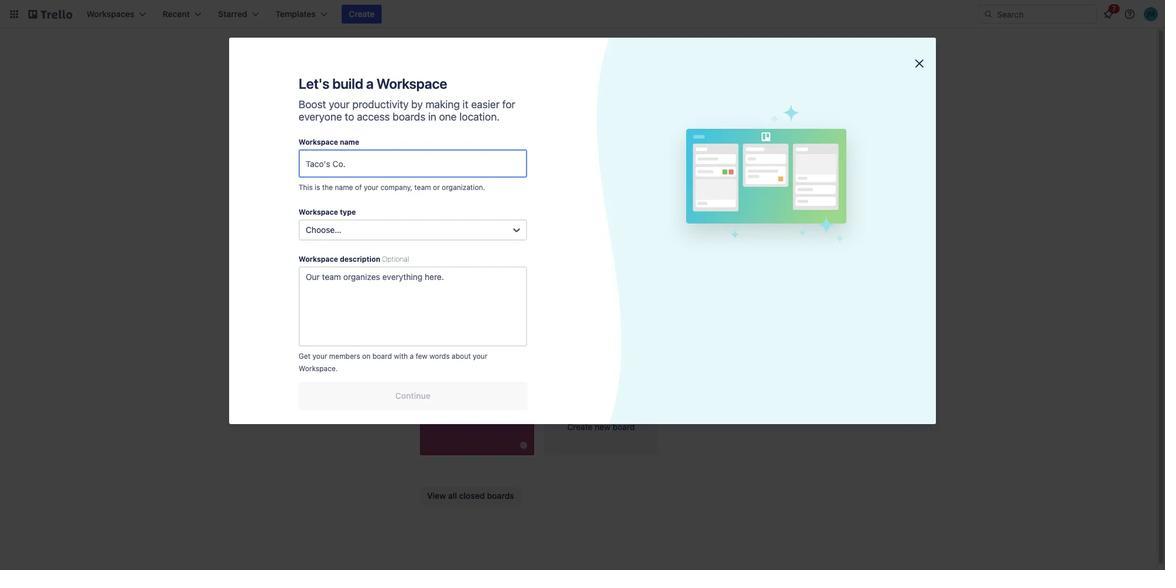 Task type: vqa. For each thing, say whether or not it's contained in the screenshot.
left PROJECT
yes



Task type: describe. For each thing, give the bounding box(es) containing it.
location.
[[459, 111, 500, 123]]

with inside "get your members on board with a few words about your workspace."
[[394, 352, 408, 361]]

workspace for workspace type
[[299, 208, 338, 217]]

Search field
[[993, 5, 1096, 23]]

automation,
[[323, 315, 368, 325]]

workspace description optional
[[299, 255, 409, 264]]

a inside "get your members on board with a few words about your workspace."
[[410, 352, 414, 361]]

and
[[370, 315, 384, 325]]

management
[[460, 138, 519, 149]]

recently
[[444, 225, 484, 236]]

0 vertical spatial name
[[340, 138, 359, 147]]

j
[[426, 372, 433, 385]]

view
[[427, 491, 446, 501]]

team
[[834, 138, 859, 149]]

1 horizontal spatial workspace
[[516, 373, 566, 384]]

it
[[463, 98, 469, 111]]

Workspace name text field
[[299, 150, 527, 178]]

search image
[[984, 9, 993, 19]]

create for create
[[349, 9, 375, 19]]

kanban
[[549, 138, 583, 149]]

boards inside button
[[487, 491, 514, 501]]

optional
[[382, 255, 409, 264]]

workspace name
[[299, 138, 359, 147]]

workspace for workspace name
[[299, 138, 338, 147]]

beyond imagination
[[425, 405, 515, 415]]

boards,
[[313, 303, 341, 313]]

full
[[465, 185, 476, 195]]

to
[[345, 111, 354, 123]]

continue button
[[299, 382, 527, 411]]

premium
[[299, 287, 334, 298]]

primary element
[[0, 0, 1165, 28]]

productivity
[[352, 98, 409, 111]]

access
[[357, 111, 390, 123]]

hub
[[861, 138, 880, 149]]

your right the of
[[364, 183, 379, 192]]

from
[[544, 87, 562, 97]]

highlights link
[[250, 194, 401, 213]]

workspace type
[[299, 208, 356, 217]]

type
[[340, 208, 356, 217]]

team
[[414, 183, 431, 192]]

1 horizontal spatial jeremy miller's workspace
[[444, 373, 566, 384]]

get going faster with a template from the trello community or
[[420, 87, 656, 97]]

remote
[[797, 138, 832, 149]]

members link
[[250, 236, 401, 255]]

project inside template simple project board
[[706, 138, 739, 149]]

0 vertical spatial or
[[646, 87, 654, 97]]

kanban template link
[[544, 118, 658, 174]]

1 vertical spatial unlimited
[[286, 315, 321, 325]]

start free trial button
[[260, 347, 312, 359]]

0 vertical spatial template
[[508, 87, 542, 97]]

workspace inside jeremy miller's workspace link
[[335, 154, 377, 164]]

going
[[436, 87, 457, 97]]

in
[[428, 111, 436, 123]]

views
[[293, 219, 315, 229]]

one
[[439, 111, 457, 123]]

get inside try trello premium get unlimited boards, all the views, unlimited automation, and more.
[[260, 303, 273, 313]]

boost
[[299, 98, 326, 111]]

create new board
[[567, 422, 635, 432]]

closed
[[459, 491, 485, 501]]

about
[[452, 352, 471, 361]]

is
[[315, 183, 320, 192]]

beyond imagination link
[[420, 399, 534, 456]]

start
[[260, 348, 278, 358]]

by
[[411, 98, 423, 111]]

members
[[293, 240, 328, 250]]

making
[[426, 98, 460, 111]]

imagination
[[461, 405, 515, 415]]

template remote team hub
[[797, 125, 880, 149]]

your right the about
[[473, 352, 488, 361]]

workspaces
[[257, 135, 300, 144]]

the right is
[[322, 183, 333, 192]]

all inside button
[[448, 491, 457, 501]]

faster
[[459, 87, 481, 97]]

trello inside try trello premium get unlimited boards, all the views, unlimited automation, and more.
[[275, 287, 297, 298]]

1 horizontal spatial with
[[484, 87, 500, 97]]

7 notifications image
[[1102, 7, 1116, 21]]

views link
[[250, 215, 401, 234]]

everyone
[[299, 111, 342, 123]]

the left full
[[450, 185, 462, 195]]

home link
[[250, 99, 401, 120]]

free
[[281, 348, 296, 358]]

more.
[[260, 326, 282, 336]]

company,
[[381, 183, 412, 192]]

words
[[430, 352, 450, 361]]

this
[[299, 183, 313, 192]]

let's build a workspace
[[299, 75, 447, 92]]

browse
[[420, 185, 448, 195]]

create a workspace image
[[382, 133, 396, 147]]

1 horizontal spatial board
[[613, 422, 635, 432]]

settings
[[293, 262, 324, 272]]

1 vertical spatial name
[[335, 183, 353, 192]]

workspace.
[[299, 365, 338, 374]]

the inside try trello premium get unlimited boards, all the views, unlimited automation, and more.
[[354, 303, 367, 313]]



Task type: locate. For each thing, give the bounding box(es) containing it.
jeremy
[[274, 154, 303, 164], [444, 373, 478, 384]]

1 vertical spatial trello
[[275, 287, 297, 298]]

1 vertical spatial workspace
[[516, 373, 566, 384]]

all up automation,
[[344, 303, 352, 313]]

gallery
[[514, 185, 540, 195]]

templates
[[274, 81, 314, 91]]

a right the build
[[366, 75, 374, 92]]

0 horizontal spatial get
[[260, 303, 273, 313]]

create button
[[342, 5, 382, 24]]

1 vertical spatial boards
[[610, 374, 638, 384]]

of
[[355, 183, 362, 192]]

template for simple
[[676, 125, 705, 133]]

0 vertical spatial boards
[[293, 177, 320, 187]]

template
[[428, 125, 457, 133], [676, 125, 705, 133], [800, 125, 829, 133], [585, 138, 628, 149]]

template for remote
[[800, 125, 829, 133]]

project
[[425, 138, 457, 149], [706, 138, 739, 149]]

project inside template project management
[[425, 138, 457, 149]]

beyond
[[425, 405, 459, 415]]

views,
[[260, 315, 284, 325]]

build
[[332, 75, 363, 92]]

members
[[329, 352, 360, 361]]

template inside template project management
[[428, 125, 457, 133]]

name
[[340, 138, 359, 147], [335, 183, 353, 192]]

0 vertical spatial jeremy miller's workspace
[[274, 154, 377, 164]]

jeremy down the about
[[444, 373, 478, 384]]

unlimited up views,
[[276, 303, 311, 313]]

a
[[366, 75, 374, 92], [502, 87, 506, 97], [410, 352, 414, 361]]

0 vertical spatial miller's
[[305, 154, 333, 164]]

miller's inside jeremy miller's workspace link
[[305, 154, 333, 164]]

all right "view"
[[448, 491, 457, 501]]

workspace up jeremy miller's workspace link
[[299, 138, 338, 147]]

browse the full template gallery link
[[420, 185, 540, 195]]

1 horizontal spatial get
[[299, 352, 311, 361]]

simple
[[673, 138, 704, 149]]

1 horizontal spatial trello
[[579, 87, 599, 97]]

2 project from the left
[[706, 138, 739, 149]]

project down one
[[425, 138, 457, 149]]

few
[[416, 352, 428, 361]]

template down one
[[428, 125, 457, 133]]

1 vertical spatial create
[[567, 422, 593, 432]]

boards
[[293, 177, 320, 187], [610, 374, 638, 384]]

1 project from the left
[[425, 138, 457, 149]]

jeremy miller's workspace
[[274, 154, 377, 164], [444, 373, 566, 384]]

templates link
[[250, 75, 401, 97]]

0 vertical spatial all
[[344, 303, 352, 313]]

create inside create "button"
[[349, 9, 375, 19]]

trello right try
[[275, 287, 297, 298]]

board
[[373, 352, 392, 361], [613, 422, 635, 432]]

1 horizontal spatial create
[[567, 422, 593, 432]]

create for create new board
[[567, 422, 593, 432]]

get up views,
[[260, 303, 273, 313]]

jeremy miller's workspace up the imagination
[[444, 373, 566, 384]]

template simple project board
[[673, 125, 768, 149]]

community
[[602, 87, 644, 97]]

boards
[[393, 111, 426, 123], [487, 491, 514, 501]]

0 horizontal spatial or
[[433, 183, 440, 192]]

workspace
[[335, 154, 377, 164], [516, 373, 566, 384]]

0 horizontal spatial jeremy miller's workspace
[[274, 154, 377, 164]]

board
[[741, 138, 768, 149]]

the right from
[[564, 87, 576, 97]]

0 horizontal spatial boards link
[[250, 173, 401, 191]]

name left the of
[[335, 183, 353, 192]]

a up for
[[502, 87, 506, 97]]

1 horizontal spatial a
[[410, 352, 414, 361]]

1 vertical spatial or
[[433, 183, 440, 192]]

boards up highlights
[[293, 177, 320, 187]]

1 horizontal spatial all
[[448, 491, 457, 501]]

your down the build
[[329, 98, 350, 111]]

0 horizontal spatial jeremy
[[274, 154, 303, 164]]

0 horizontal spatial a
[[366, 75, 374, 92]]

new
[[595, 422, 610, 432]]

1 horizontal spatial project
[[706, 138, 739, 149]]

on
[[362, 352, 371, 361]]

get for get going faster with a template from the trello community or
[[420, 87, 434, 97]]

get for get your members on board with a few words about your workspace.
[[299, 352, 311, 361]]

0 horizontal spatial board
[[373, 352, 392, 361]]

add image
[[382, 239, 396, 253]]

0 vertical spatial workspace
[[335, 154, 377, 164]]

boards left in on the left of page
[[393, 111, 426, 123]]

continue
[[395, 391, 431, 401]]

jeremy miller's workspace down workspace name
[[274, 154, 377, 164]]

project left board
[[706, 138, 739, 149]]

viewed
[[486, 225, 518, 236]]

0 vertical spatial create
[[349, 9, 375, 19]]

workspace
[[377, 75, 447, 92], [299, 138, 338, 147], [299, 208, 338, 217], [299, 255, 338, 264]]

1 horizontal spatial miller's
[[480, 373, 514, 384]]

a left few
[[410, 352, 414, 361]]

boards link up new
[[591, 369, 645, 388]]

0 horizontal spatial workspace
[[335, 154, 377, 164]]

for
[[502, 98, 515, 111]]

workspace down the members
[[299, 255, 338, 264]]

boards link up highlights link
[[250, 173, 401, 191]]

kanban template
[[549, 138, 628, 149]]

trello left community
[[579, 87, 599, 97]]

2 vertical spatial get
[[299, 352, 311, 361]]

template inside template remote team hub
[[800, 125, 829, 133]]

this is the name of your company, team or organization.
[[299, 183, 485, 192]]

1 vertical spatial boards
[[487, 491, 514, 501]]

get up by
[[420, 87, 434, 97]]

description
[[340, 255, 380, 264]]

0 horizontal spatial boards
[[393, 111, 426, 123]]

template up for
[[508, 87, 542, 97]]

view all closed boards button
[[420, 487, 521, 506]]

1 vertical spatial with
[[394, 352, 408, 361]]

0 vertical spatial with
[[484, 87, 500, 97]]

with up easier
[[484, 87, 500, 97]]

recently viewed
[[444, 225, 518, 236]]

template inside template simple project board
[[676, 125, 705, 133]]

0 horizontal spatial with
[[394, 352, 408, 361]]

workspace for workspace description optional
[[299, 255, 338, 264]]

with left few
[[394, 352, 408, 361]]

Our team organizes everything here. text field
[[299, 267, 527, 347]]

1 vertical spatial all
[[448, 491, 457, 501]]

0 vertical spatial boards link
[[250, 173, 401, 191]]

your inside boost your productivity by making it easier for everyone to access boards in one location.
[[329, 98, 350, 111]]

1 horizontal spatial boards
[[487, 491, 514, 501]]

choose…
[[306, 225, 341, 235]]

boards up new
[[610, 374, 638, 384]]

jeremy miller's workspace link
[[250, 149, 401, 170]]

1 horizontal spatial boards link
[[591, 369, 645, 388]]

0 vertical spatial get
[[420, 87, 434, 97]]

0 vertical spatial boards
[[393, 111, 426, 123]]

template right kanban
[[585, 138, 628, 149]]

miller's down workspaces
[[480, 373, 514, 384]]

settings link
[[250, 257, 401, 276]]

template up remote at the top of page
[[800, 125, 829, 133]]

1 horizontal spatial or
[[646, 87, 654, 97]]

all inside try trello premium get unlimited boards, all the views, unlimited automation, and more.
[[344, 303, 352, 313]]

0 horizontal spatial trello
[[275, 287, 297, 298]]

boards right closed
[[487, 491, 514, 501]]

let's
[[299, 75, 329, 92]]

0 horizontal spatial create
[[349, 9, 375, 19]]

board right on
[[373, 352, 392, 361]]

1 vertical spatial miller's
[[480, 373, 514, 384]]

trial
[[298, 348, 312, 358]]

get
[[420, 87, 434, 97], [260, 303, 273, 313], [299, 352, 311, 361]]

view all closed boards
[[427, 491, 514, 501]]

0 vertical spatial trello
[[579, 87, 599, 97]]

your workspaces
[[420, 345, 515, 356]]

the
[[564, 87, 576, 97], [322, 183, 333, 192], [450, 185, 462, 195], [354, 303, 367, 313]]

organization.
[[442, 183, 485, 192]]

0 vertical spatial jeremy
[[274, 154, 303, 164]]

open information menu image
[[1124, 8, 1136, 20]]

workspaces
[[449, 345, 515, 356]]

workspace up choose…
[[299, 208, 338, 217]]

or right team
[[433, 183, 440, 192]]

1 vertical spatial template
[[479, 185, 512, 195]]

unlimited
[[276, 303, 311, 313], [286, 315, 321, 325]]

unlimited down boards,
[[286, 315, 321, 325]]

1 vertical spatial jeremy
[[444, 373, 478, 384]]

1 horizontal spatial jeremy
[[444, 373, 478, 384]]

or right community
[[646, 87, 654, 97]]

1 horizontal spatial boards
[[610, 374, 638, 384]]

browse the full template gallery
[[420, 185, 540, 195]]

board inside "get your members on board with a few words about your workspace."
[[373, 352, 392, 361]]

0 horizontal spatial project
[[425, 138, 457, 149]]

easier
[[471, 98, 500, 111]]

get inside "get your members on board with a few words about your workspace."
[[299, 352, 311, 361]]

miller's down workspace name
[[305, 154, 333, 164]]

1 vertical spatial get
[[260, 303, 273, 313]]

template for project
[[428, 125, 457, 133]]

0 vertical spatial board
[[373, 352, 392, 361]]

name down "to" on the top of the page
[[340, 138, 359, 147]]

your up workspace.
[[313, 352, 327, 361]]

2 horizontal spatial get
[[420, 87, 434, 97]]

jeremy down workspaces
[[274, 154, 303, 164]]

your
[[420, 345, 447, 356]]

or
[[646, 87, 654, 97], [433, 183, 440, 192]]

1 vertical spatial jeremy miller's workspace
[[444, 373, 566, 384]]

0 horizontal spatial all
[[344, 303, 352, 313]]

template right full
[[479, 185, 512, 195]]

0 vertical spatial unlimited
[[276, 303, 311, 313]]

0 horizontal spatial miller's
[[305, 154, 333, 164]]

boards inside boost your productivity by making it easier for everyone to access boards in one location.
[[393, 111, 426, 123]]

the up automation,
[[354, 303, 367, 313]]

1 vertical spatial boards link
[[591, 369, 645, 388]]

board right new
[[613, 422, 635, 432]]

home
[[274, 104, 297, 114]]

template up simple
[[676, 125, 705, 133]]

jeremy miller (jeremymiller198) image
[[1144, 7, 1158, 21]]

get right free
[[299, 352, 311, 361]]

start free trial
[[260, 348, 312, 358]]

get your members on board with a few words about your workspace.
[[299, 352, 488, 374]]

0 horizontal spatial boards
[[293, 177, 320, 187]]

trello
[[579, 87, 599, 97], [275, 287, 297, 298]]

all
[[344, 303, 352, 313], [448, 491, 457, 501]]

try trello premium get unlimited boards, all the views, unlimited automation, and more.
[[260, 287, 384, 336]]

template project management
[[425, 125, 519, 149]]

2 horizontal spatial a
[[502, 87, 506, 97]]

workspace up by
[[377, 75, 447, 92]]

highlights
[[293, 198, 331, 208]]

miller's
[[305, 154, 333, 164], [480, 373, 514, 384]]

1 vertical spatial board
[[613, 422, 635, 432]]

try
[[260, 287, 273, 298]]

your
[[329, 98, 350, 111], [364, 183, 379, 192], [313, 352, 327, 361], [473, 352, 488, 361]]



